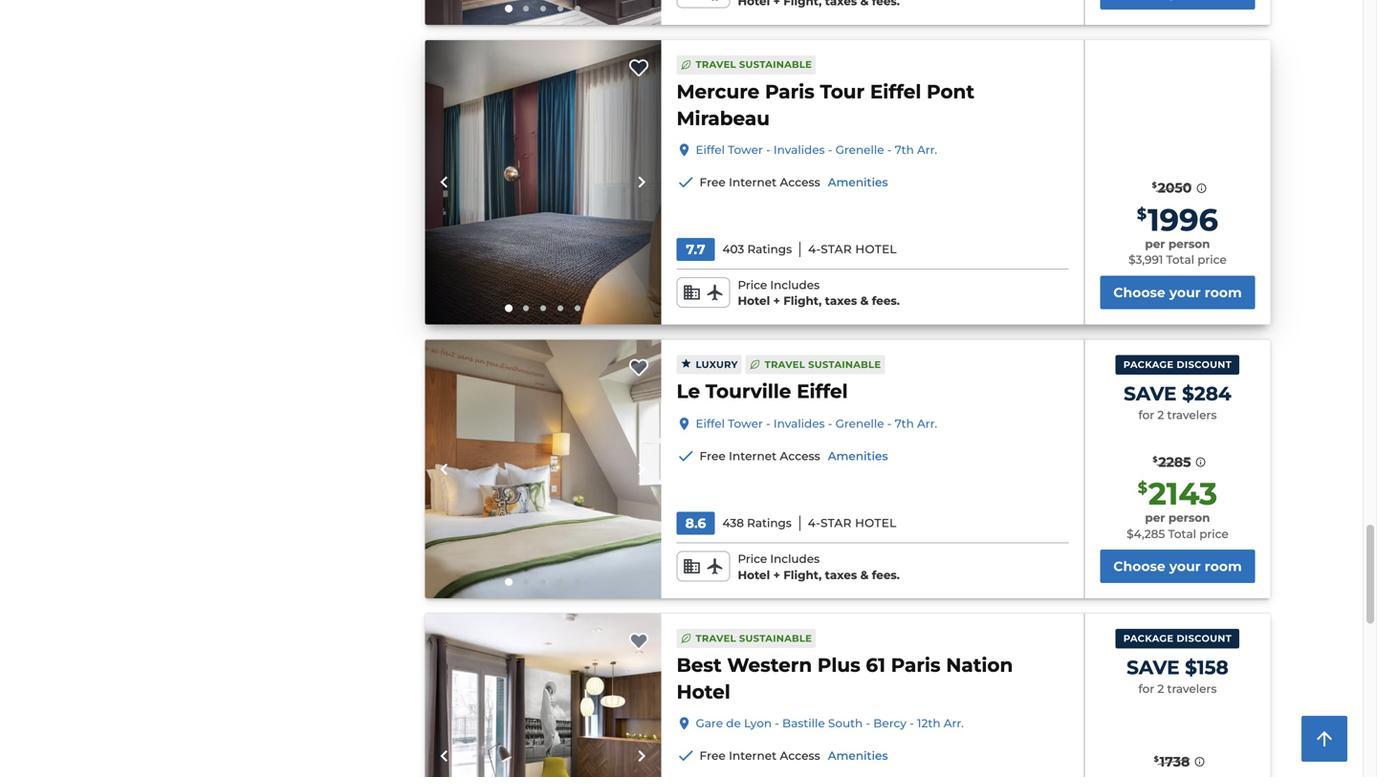 Task type: describe. For each thing, give the bounding box(es) containing it.
package discount for $284
[[1124, 359, 1232, 371]]

save $158
[[1127, 656, 1229, 680]]

arr. for le tourville eiffel
[[917, 417, 938, 431]]

amenities for eiffel
[[828, 450, 888, 463]]

total for 1996
[[1166, 253, 1195, 267]]

discount for $158
[[1177, 633, 1232, 645]]

1 vertical spatial travel
[[765, 359, 805, 370]]

$ 2050
[[1152, 180, 1192, 196]]

price for 1996
[[1198, 253, 1227, 267]]

$284
[[1182, 382, 1232, 405]]

price includes hotel + flight, taxes & fees. for tour
[[738, 278, 900, 308]]

lobby or reception image
[[425, 614, 661, 778]]

your for 2143
[[1170, 559, 1201, 575]]

travel for paris
[[696, 59, 736, 70]]

61
[[866, 654, 886, 677]]

best
[[677, 654, 722, 677]]

internet for paris
[[729, 175, 777, 189]]

choose for 2143
[[1114, 559, 1166, 575]]

1 vertical spatial sustainable
[[808, 359, 881, 370]]

$ for 1738
[[1154, 755, 1159, 764]]

go to image #2 image for mercure paris tour eiffel pont mirabeau
[[523, 306, 529, 311]]

access for tourville
[[780, 450, 820, 463]]

le
[[677, 380, 700, 403]]

choose your room for 2143
[[1114, 559, 1242, 575]]

taxes for eiffel
[[825, 568, 857, 582]]

gare
[[696, 717, 723, 731]]

person for 2143
[[1169, 511, 1210, 525]]

person for 1996
[[1169, 237, 1210, 251]]

1 go to image #5 image from the top
[[575, 6, 581, 11]]

de
[[726, 717, 741, 731]]

1996
[[1148, 201, 1218, 239]]

internet for western
[[729, 750, 777, 763]]

flight, for tourville
[[784, 568, 822, 582]]

travel for western
[[696, 633, 736, 645]]

$158
[[1185, 656, 1229, 680]]

western
[[727, 654, 812, 677]]

price for 2143
[[1200, 527, 1229, 541]]

save for save $284
[[1124, 382, 1177, 405]]

$ 1738
[[1154, 754, 1190, 770]]

go to image #4 image for le tourville eiffel
[[558, 580, 563, 585]]

access for western
[[780, 750, 820, 763]]

438
[[723, 517, 744, 530]]

$ for 2050
[[1152, 181, 1157, 190]]

4- for tour
[[808, 242, 821, 256]]

mirabeau
[[677, 107, 770, 130]]

tower for tourville
[[728, 417, 763, 431]]

le tourville eiffel
[[677, 380, 848, 403]]

7th for tour
[[895, 143, 914, 157]]

per for 2143
[[1145, 511, 1165, 525]]

2050
[[1158, 180, 1192, 196]]

ratings for tourville
[[747, 517, 792, 530]]

travel sustainable for paris
[[696, 59, 812, 70]]

mercure paris tour eiffel pont mirabeau element
[[677, 78, 1069, 131]]

$3,991
[[1129, 253, 1163, 267]]

4- for eiffel
[[808, 517, 821, 530]]

room for 2143
[[1205, 559, 1242, 575]]

mercure paris tour eiffel pont mirabeau
[[677, 80, 975, 130]]

luxury
[[696, 359, 738, 370]]

package for save $158
[[1124, 633, 1174, 645]]

invalides for tourville
[[774, 417, 825, 431]]

2143
[[1149, 475, 1218, 513]]

sustainable for western
[[739, 633, 812, 645]]

bercy
[[874, 717, 907, 731]]

total for 2143
[[1168, 527, 1197, 541]]

paris inside mercure paris tour eiffel pont mirabeau
[[765, 80, 815, 103]]

choose your room button for 1996
[[1100, 276, 1255, 309]]

grenelle for eiffel
[[836, 417, 884, 431]]

save for save $158
[[1127, 656, 1180, 680]]

photo of the whole room image
[[425, 340, 661, 599]]

taxes for tour
[[825, 294, 857, 308]]

star for eiffel
[[821, 517, 852, 530]]

2285
[[1159, 454, 1191, 470]]

403
[[723, 242, 744, 256]]

4-star hotel for eiffel
[[808, 517, 897, 530]]

best western plus 61 paris nation hotel
[[677, 654, 1013, 704]]

paris inside best western plus 61 paris nation hotel
[[891, 654, 941, 677]]

includes for paris
[[770, 278, 820, 292]]

travel sustainable for western
[[696, 633, 812, 645]]

arr. for mercure paris tour eiffel pont mirabeau
[[917, 143, 938, 157]]

bastille
[[782, 717, 825, 731]]

7th for eiffel
[[895, 417, 914, 431]]

price for paris
[[738, 278, 767, 292]]

for for save $158
[[1139, 682, 1155, 696]]

room for 1996
[[1205, 285, 1242, 301]]

go to image #4 image for mercure paris tour eiffel pont mirabeau
[[558, 306, 563, 311]]

includes for tourville
[[770, 552, 820, 566]]

pont
[[927, 80, 975, 103]]

nation
[[946, 654, 1013, 677]]

tower for paris
[[728, 143, 763, 157]]

$ for 1996
[[1137, 205, 1147, 223]]

save $284
[[1124, 382, 1232, 405]]

internet for tourville
[[729, 450, 777, 463]]

eiffel tower - invalides - grenelle - 7th arr. for eiffel
[[696, 417, 938, 431]]

free for best western plus 61 paris nation hotel
[[700, 750, 726, 763]]

tourville
[[706, 380, 791, 403]]

photo carousel region for 2050
[[425, 40, 661, 325]]

go to image #5 image for mercure paris tour eiffel pont mirabeau
[[575, 306, 581, 311]]

fees. for le tourville eiffel
[[872, 568, 900, 582]]

8.6
[[685, 516, 706, 532]]



Task type: vqa. For each thing, say whether or not it's contained in the screenshot.
+
yes



Task type: locate. For each thing, give the bounding box(es) containing it.
1 vertical spatial for 2 travelers
[[1139, 682, 1217, 696]]

0 vertical spatial travelers
[[1167, 408, 1217, 422]]

fees. for mercure paris tour eiffel pont mirabeau
[[872, 294, 900, 308]]

choose your room button down $4,285
[[1100, 550, 1255, 584]]

1 vertical spatial 7th
[[895, 417, 914, 431]]

price down 438 ratings on the right of the page
[[738, 552, 767, 566]]

1 vertical spatial tower
[[728, 417, 763, 431]]

total inside $ 1996 per person $3,991 total price
[[1166, 253, 1195, 267]]

person down 2050
[[1169, 237, 1210, 251]]

1 choose from the top
[[1114, 285, 1166, 301]]

package discount
[[1124, 359, 1232, 371], [1124, 633, 1232, 645]]

free internet access amenities down "le tourville eiffel" element
[[700, 450, 888, 463]]

price down 2143
[[1200, 527, 1229, 541]]

choose down $3,991
[[1114, 285, 1166, 301]]

2 go to image #5 image from the top
[[575, 306, 581, 311]]

free for mercure paris tour eiffel pont mirabeau
[[700, 175, 726, 189]]

1 your from the top
[[1170, 285, 1201, 301]]

2 vertical spatial free
[[700, 750, 726, 763]]

3 go to image #4 image from the top
[[558, 580, 563, 585]]

for for save $284
[[1139, 408, 1155, 422]]

403 ratings
[[723, 242, 792, 256]]

1 go to image #3 image from the top
[[540, 6, 546, 11]]

0 vertical spatial total
[[1166, 253, 1195, 267]]

2 vertical spatial go to image #5 image
[[575, 580, 581, 585]]

1 go to image #4 image from the top
[[558, 6, 563, 11]]

1 package from the top
[[1124, 359, 1174, 371]]

sustainable
[[739, 59, 812, 70], [808, 359, 881, 370], [739, 633, 812, 645]]

star right 438 ratings on the right of the page
[[821, 517, 852, 530]]

$ for 2285
[[1153, 455, 1158, 464]]

2 for $284
[[1158, 408, 1164, 422]]

1 vertical spatial person
[[1169, 511, 1210, 525]]

plus
[[818, 654, 861, 677]]

ratings right 438
[[747, 517, 792, 530]]

0 vertical spatial 2
[[1158, 408, 1164, 422]]

2 tower from the top
[[728, 417, 763, 431]]

2 vertical spatial go to image #2 image
[[523, 580, 529, 585]]

$
[[1152, 181, 1157, 190], [1137, 205, 1147, 223], [1153, 455, 1158, 464], [1138, 479, 1148, 497], [1154, 755, 1159, 764]]

0 vertical spatial choose your room button
[[1100, 276, 1255, 309]]

sustainable up mercure
[[739, 59, 812, 70]]

free internet access amenities
[[700, 175, 888, 189], [700, 450, 888, 463], [700, 750, 888, 763]]

flight,
[[784, 294, 822, 308], [784, 568, 822, 582]]

star
[[821, 242, 852, 256], [821, 517, 852, 530]]

person inside $ 2143 per person $4,285 total price
[[1169, 511, 1210, 525]]

save
[[1124, 382, 1177, 405], [1127, 656, 1180, 680]]

your down $ 2143 per person $4,285 total price
[[1170, 559, 1201, 575]]

3 go to image #3 image from the top
[[540, 580, 546, 585]]

0 vertical spatial amenities
[[828, 175, 888, 189]]

0 vertical spatial choose
[[1114, 285, 1166, 301]]

go to image #3 image for mercure
[[540, 306, 546, 311]]

0 vertical spatial paris
[[765, 80, 815, 103]]

0 vertical spatial flight,
[[784, 294, 822, 308]]

1 invalides from the top
[[774, 143, 825, 157]]

internet up 403 ratings
[[729, 175, 777, 189]]

1 travelers from the top
[[1167, 408, 1217, 422]]

1 vertical spatial free internet access amenities
[[700, 450, 888, 463]]

$ left 2143
[[1138, 479, 1148, 497]]

photo carousel region for save $284
[[425, 340, 661, 599]]

free internet access amenities for paris
[[700, 175, 888, 189]]

package up save $284
[[1124, 359, 1174, 371]]

1 vertical spatial amenities
[[828, 450, 888, 463]]

$ 2285
[[1153, 454, 1191, 470]]

amenities for plus
[[828, 750, 888, 763]]

ratings
[[747, 242, 792, 256], [747, 517, 792, 530]]

le tourville eiffel element
[[677, 378, 848, 405]]

2 travelers from the top
[[1167, 682, 1217, 696]]

$ inside $ 2050
[[1152, 181, 1157, 190]]

price down '1996'
[[1198, 253, 1227, 267]]

price inside $ 2143 per person $4,285 total price
[[1200, 527, 1229, 541]]

access down bastille
[[780, 750, 820, 763]]

12th
[[917, 717, 941, 731]]

tower down tourville
[[728, 417, 763, 431]]

1 person from the top
[[1169, 237, 1210, 251]]

1 vertical spatial star
[[821, 517, 852, 530]]

4-star hotel
[[808, 242, 897, 256], [808, 517, 897, 530]]

1 vertical spatial price
[[1200, 527, 1229, 541]]

4- right 403 ratings
[[808, 242, 821, 256]]

0 vertical spatial ratings
[[747, 242, 792, 256]]

1 discount from the top
[[1177, 359, 1232, 371]]

arr.
[[917, 143, 938, 157], [917, 417, 938, 431], [944, 717, 964, 731]]

go to image #4 image
[[558, 6, 563, 11], [558, 306, 563, 311], [558, 580, 563, 585]]

1738
[[1160, 754, 1190, 770]]

2 vertical spatial travel
[[696, 633, 736, 645]]

2 vertical spatial go to image #1 image
[[505, 579, 513, 586]]

0 vertical spatial eiffel tower - invalides - grenelle - 7th arr.
[[696, 143, 938, 157]]

free up the 8.6
[[700, 450, 726, 463]]

3 internet from the top
[[729, 750, 777, 763]]

1 go to image #2 image from the top
[[523, 6, 529, 11]]

discount up $158
[[1177, 633, 1232, 645]]

3 access from the top
[[780, 750, 820, 763]]

discount for $284
[[1177, 359, 1232, 371]]

+ for tourville
[[773, 568, 780, 582]]

per up $3,991
[[1145, 237, 1165, 251]]

0 vertical spatial package
[[1124, 359, 1174, 371]]

+ down 403 ratings
[[773, 294, 780, 308]]

travelers
[[1167, 408, 1217, 422], [1167, 682, 1217, 696]]

choose your room down $3,991
[[1114, 285, 1242, 301]]

package for save $284
[[1124, 359, 1174, 371]]

1 vertical spatial 4-
[[808, 517, 821, 530]]

2 choose from the top
[[1114, 559, 1166, 575]]

total inside $ 2143 per person $4,285 total price
[[1168, 527, 1197, 541]]

$ 1996 per person $3,991 total price
[[1129, 201, 1227, 267]]

0 vertical spatial travel sustainable
[[696, 59, 812, 70]]

package up save $158 in the bottom of the page
[[1124, 633, 1174, 645]]

hotel
[[856, 242, 897, 256], [738, 294, 770, 308], [855, 517, 897, 530], [738, 568, 770, 582], [677, 681, 731, 704]]

choose your room down $4,285
[[1114, 559, 1242, 575]]

price for tourville
[[738, 552, 767, 566]]

0 vertical spatial travel
[[696, 59, 736, 70]]

per
[[1145, 237, 1165, 251], [1145, 511, 1165, 525]]

1 per from the top
[[1145, 237, 1165, 251]]

access for paris
[[780, 175, 820, 189]]

choose your room
[[1114, 285, 1242, 301], [1114, 559, 1242, 575]]

0 vertical spatial internet
[[729, 175, 777, 189]]

1 vertical spatial internet
[[729, 450, 777, 463]]

price
[[738, 278, 767, 292], [738, 552, 767, 566]]

1 package discount from the top
[[1124, 359, 1232, 371]]

2 vertical spatial amenities
[[828, 750, 888, 763]]

save left $284
[[1124, 382, 1177, 405]]

0 vertical spatial save
[[1124, 382, 1177, 405]]

2 amenities from the top
[[828, 450, 888, 463]]

$ inside $ 2143 per person $4,285 total price
[[1138, 479, 1148, 497]]

1 vertical spatial choose your room button
[[1100, 550, 1255, 584]]

travelers for $158
[[1167, 682, 1217, 696]]

internet
[[729, 175, 777, 189], [729, 450, 777, 463], [729, 750, 777, 763]]

0 vertical spatial price
[[738, 278, 767, 292]]

save left $158
[[1127, 656, 1180, 680]]

1 ratings from the top
[[747, 242, 792, 256]]

1 vertical spatial save
[[1127, 656, 1180, 680]]

1 vertical spatial go to image #5 image
[[575, 306, 581, 311]]

2 vertical spatial travel sustainable
[[696, 633, 812, 645]]

2 includes from the top
[[770, 552, 820, 566]]

per inside $ 1996 per person $3,991 total price
[[1145, 237, 1165, 251]]

go to image #5 image
[[575, 6, 581, 11], [575, 306, 581, 311], [575, 580, 581, 585]]

travel
[[696, 59, 736, 70], [765, 359, 805, 370], [696, 633, 736, 645]]

2 per from the top
[[1145, 511, 1165, 525]]

4-star hotel right 403 ratings
[[808, 242, 897, 256]]

travel up le tourville eiffel
[[765, 359, 805, 370]]

free internet access amenities down bastille
[[700, 750, 888, 763]]

internet down lyon
[[729, 750, 777, 763]]

2 grenelle from the top
[[836, 417, 884, 431]]

0 vertical spatial fees.
[[872, 294, 900, 308]]

1 taxes from the top
[[825, 294, 857, 308]]

person inside $ 1996 per person $3,991 total price
[[1169, 237, 1210, 251]]

2 flight, from the top
[[784, 568, 822, 582]]

1 + from the top
[[773, 294, 780, 308]]

invalides
[[774, 143, 825, 157], [774, 417, 825, 431]]

grenelle for tour
[[836, 143, 884, 157]]

1 flight, from the top
[[784, 294, 822, 308]]

price inside $ 1996 per person $3,991 total price
[[1198, 253, 1227, 267]]

1 vertical spatial ratings
[[747, 517, 792, 530]]

1 grenelle from the top
[[836, 143, 884, 157]]

for 2 travelers
[[1139, 408, 1217, 422], [1139, 682, 1217, 696]]

1 go to image #1 image from the top
[[505, 5, 513, 12]]

2 person from the top
[[1169, 511, 1210, 525]]

0 vertical spatial room
[[1205, 285, 1242, 301]]

+ down 438 ratings on the right of the page
[[773, 568, 780, 582]]

1 vertical spatial go to image #2 image
[[523, 306, 529, 311]]

price
[[1198, 253, 1227, 267], [1200, 527, 1229, 541]]

2 package discount from the top
[[1124, 633, 1232, 645]]

free internet access amenities for western
[[700, 750, 888, 763]]

2 vertical spatial go to image #4 image
[[558, 580, 563, 585]]

0 vertical spatial 4-star hotel
[[808, 242, 897, 256]]

0 vertical spatial go to image #4 image
[[558, 6, 563, 11]]

$ left '1996'
[[1137, 205, 1147, 223]]

1 vertical spatial per
[[1145, 511, 1165, 525]]

3 free internet access amenities from the top
[[700, 750, 888, 763]]

travel sustainable
[[696, 59, 812, 70], [765, 359, 881, 370], [696, 633, 812, 645]]

3 go to image #5 image from the top
[[575, 580, 581, 585]]

4 photo carousel region from the top
[[425, 614, 661, 778]]

3 photo carousel region from the top
[[425, 340, 661, 599]]

flight, for paris
[[784, 294, 822, 308]]

0 vertical spatial price
[[1198, 253, 1227, 267]]

$4,285
[[1127, 527, 1165, 541]]

2 choose your room from the top
[[1114, 559, 1242, 575]]

travel up best on the bottom of the page
[[696, 633, 736, 645]]

per for 1996
[[1145, 237, 1165, 251]]

travelers down save $284
[[1167, 408, 1217, 422]]

3 free from the top
[[700, 750, 726, 763]]

choose down $4,285
[[1114, 559, 1166, 575]]

1 vertical spatial free
[[700, 450, 726, 463]]

choose your room button
[[1100, 276, 1255, 309], [1100, 550, 1255, 584]]

1 vertical spatial travel sustainable
[[765, 359, 881, 370]]

0 vertical spatial discount
[[1177, 359, 1232, 371]]

tower down mirabeau
[[728, 143, 763, 157]]

sustainable up 'western'
[[739, 633, 812, 645]]

1 price from the top
[[738, 278, 767, 292]]

4- right 438 ratings on the right of the page
[[808, 517, 821, 530]]

1 vertical spatial price includes hotel + flight, taxes & fees.
[[738, 552, 900, 582]]

0 vertical spatial your
[[1170, 285, 1201, 301]]

0 vertical spatial tower
[[728, 143, 763, 157]]

3 go to image #2 image from the top
[[523, 580, 529, 585]]

sustainable for paris
[[739, 59, 812, 70]]

free down gare
[[700, 750, 726, 763]]

room down $ 1996 per person $3,991 total price
[[1205, 285, 1242, 301]]

2 choose your room button from the top
[[1100, 550, 1255, 584]]

0 vertical spatial for
[[1139, 408, 1155, 422]]

0 horizontal spatial paris
[[765, 80, 815, 103]]

2 vertical spatial sustainable
[[739, 633, 812, 645]]

0 vertical spatial +
[[773, 294, 780, 308]]

0 vertical spatial taxes
[[825, 294, 857, 308]]

free internet access amenities up 403 ratings
[[700, 175, 888, 189]]

includes down 403 ratings
[[770, 278, 820, 292]]

choose your room button down $3,991
[[1100, 276, 1255, 309]]

for 2 travelers for $284
[[1139, 408, 1217, 422]]

1 photo carousel region from the top
[[425, 0, 661, 25]]

& for eiffel
[[860, 568, 869, 582]]

7.7
[[686, 241, 705, 258]]

2 vertical spatial access
[[780, 750, 820, 763]]

free
[[700, 175, 726, 189], [700, 450, 726, 463], [700, 750, 726, 763]]

1 vertical spatial price
[[738, 552, 767, 566]]

eiffel right tour at the right top
[[870, 80, 921, 103]]

0 vertical spatial star
[[821, 242, 852, 256]]

amenities
[[828, 175, 888, 189], [828, 450, 888, 463], [828, 750, 888, 763]]

your for 1996
[[1170, 285, 1201, 301]]

ratings for paris
[[747, 242, 792, 256]]

2 your from the top
[[1170, 559, 1201, 575]]

1 choose your room from the top
[[1114, 285, 1242, 301]]

price includes hotel + flight, taxes & fees. down 438 ratings on the right of the page
[[738, 552, 900, 582]]

star right 403 ratings
[[821, 242, 852, 256]]

0 vertical spatial go to image #3 image
[[540, 6, 546, 11]]

choose your room for 1996
[[1114, 285, 1242, 301]]

go to image #5 image for le tourville eiffel
[[575, 580, 581, 585]]

choose your room button for 2143
[[1100, 550, 1255, 584]]

2 internet from the top
[[729, 450, 777, 463]]

eiffel down le
[[696, 417, 725, 431]]

2 go to image #1 image from the top
[[505, 305, 513, 312]]

1 7th from the top
[[895, 143, 914, 157]]

1 vertical spatial total
[[1168, 527, 1197, 541]]

price includes hotel + flight, taxes & fees. for eiffel
[[738, 552, 900, 582]]

1 vertical spatial &
[[860, 568, 869, 582]]

1 room from the top
[[1205, 285, 1242, 301]]

total right $4,285
[[1168, 527, 1197, 541]]

eiffel tower - invalides - grenelle - 7th arr.
[[696, 143, 938, 157], [696, 417, 938, 431]]

your
[[1170, 285, 1201, 301], [1170, 559, 1201, 575]]

free for le tourville eiffel
[[700, 450, 726, 463]]

2 7th from the top
[[895, 417, 914, 431]]

3 amenities from the top
[[828, 750, 888, 763]]

1 vertical spatial eiffel tower - invalides - grenelle - 7th arr.
[[696, 417, 938, 431]]

2 for $158
[[1158, 682, 1164, 696]]

1 for from the top
[[1139, 408, 1155, 422]]

438 ratings
[[723, 517, 792, 530]]

discount up $284
[[1177, 359, 1232, 371]]

1 vertical spatial for
[[1139, 682, 1155, 696]]

1 vertical spatial choose
[[1114, 559, 1166, 575]]

invalides down mercure paris tour eiffel pont mirabeau
[[774, 143, 825, 157]]

3 go to image #1 image from the top
[[505, 579, 513, 586]]

gare de lyon - bastille south - bercy - 12th arr.
[[696, 717, 964, 731]]

per up $4,285
[[1145, 511, 1165, 525]]

$ 2143 per person $4,285 total price
[[1127, 475, 1229, 541]]

internet down tourville
[[729, 450, 777, 463]]

2 access from the top
[[780, 450, 820, 463]]

price includes hotel + flight, taxes & fees. down 403 ratings
[[738, 278, 900, 308]]

4-
[[808, 242, 821, 256], [808, 517, 821, 530]]

-
[[766, 143, 771, 157], [828, 143, 833, 157], [887, 143, 892, 157], [766, 417, 771, 431], [828, 417, 833, 431], [887, 417, 892, 431], [775, 717, 779, 731], [866, 717, 870, 731], [910, 717, 914, 731]]

includes
[[770, 278, 820, 292], [770, 552, 820, 566]]

access up 403 ratings
[[780, 175, 820, 189]]

choose
[[1114, 285, 1166, 301], [1114, 559, 1166, 575]]

for 2 travelers down save $158 in the bottom of the page
[[1139, 682, 1217, 696]]

travel up mercure
[[696, 59, 736, 70]]

paris left tour at the right top
[[765, 80, 815, 103]]

price includes hotel + flight, taxes & fees.
[[738, 278, 900, 308], [738, 552, 900, 582]]

access
[[780, 175, 820, 189], [780, 450, 820, 463], [780, 750, 820, 763]]

0 vertical spatial go to image #5 image
[[575, 6, 581, 11]]

eiffel tower - invalides - grenelle - 7th arr. for tour
[[696, 143, 938, 157]]

1 vertical spatial paris
[[891, 654, 941, 677]]

2 free internet access amenities from the top
[[700, 450, 888, 463]]

2 for 2 travelers from the top
[[1139, 682, 1217, 696]]

travelers down save $158 in the bottom of the page
[[1167, 682, 1217, 696]]

1 free from the top
[[700, 175, 726, 189]]

1 vertical spatial access
[[780, 450, 820, 463]]

paris right 61 at the bottom right
[[891, 654, 941, 677]]

+
[[773, 294, 780, 308], [773, 568, 780, 582]]

2 eiffel tower - invalides - grenelle - 7th arr. from the top
[[696, 417, 938, 431]]

2 go to image #4 image from the top
[[558, 306, 563, 311]]

2 + from the top
[[773, 568, 780, 582]]

flight, down 438 ratings on the right of the page
[[784, 568, 822, 582]]

package discount up save $284
[[1124, 359, 1232, 371]]

total
[[1166, 253, 1195, 267], [1168, 527, 1197, 541]]

2
[[1158, 408, 1164, 422], [1158, 682, 1164, 696]]

1 2 from the top
[[1158, 408, 1164, 422]]

discount
[[1177, 359, 1232, 371], [1177, 633, 1232, 645]]

2 fees. from the top
[[872, 568, 900, 582]]

eiffel tower - invalides - grenelle - 7th arr. down mercure paris tour eiffel pont mirabeau
[[696, 143, 938, 157]]

$ inside the $ 1738
[[1154, 755, 1159, 764]]

2 down save $158 in the bottom of the page
[[1158, 682, 1164, 696]]

1 free internet access amenities from the top
[[700, 175, 888, 189]]

grenelle
[[836, 143, 884, 157], [836, 417, 884, 431]]

package
[[1124, 359, 1174, 371], [1124, 633, 1174, 645]]

$ inside $ 1996 per person $3,991 total price
[[1137, 205, 1147, 223]]

2 vertical spatial internet
[[729, 750, 777, 763]]

2 invalides from the top
[[774, 417, 825, 431]]

0 vertical spatial go to image #2 image
[[523, 6, 529, 11]]

2 ratings from the top
[[747, 517, 792, 530]]

0 vertical spatial access
[[780, 175, 820, 189]]

tour
[[820, 80, 865, 103]]

1 vertical spatial grenelle
[[836, 417, 884, 431]]

best western plus 61 paris nation hotel element
[[677, 652, 1069, 705]]

flight, down 403 ratings
[[784, 294, 822, 308]]

for down save $284
[[1139, 408, 1155, 422]]

go to image #1 image for mercure paris tour eiffel pont mirabeau
[[505, 305, 513, 312]]

1 fees. from the top
[[872, 294, 900, 308]]

0 vertical spatial free internet access amenities
[[700, 175, 888, 189]]

person down 2285
[[1169, 511, 1210, 525]]

travel sustainable up le tourville eiffel
[[765, 359, 881, 370]]

2 down save $284
[[1158, 408, 1164, 422]]

1 vertical spatial taxes
[[825, 568, 857, 582]]

free down mirabeau
[[700, 175, 726, 189]]

1 access from the top
[[780, 175, 820, 189]]

0 vertical spatial go to image #1 image
[[505, 5, 513, 12]]

access down "le tourville eiffel" element
[[780, 450, 820, 463]]

eiffel tower - invalides - grenelle - 7th arr. down "le tourville eiffel" element
[[696, 417, 938, 431]]

property building image
[[425, 40, 661, 325]]

0 vertical spatial invalides
[[774, 143, 825, 157]]

eiffel inside mercure paris tour eiffel pont mirabeau
[[870, 80, 921, 103]]

1 vertical spatial room
[[1205, 559, 1242, 575]]

fees.
[[872, 294, 900, 308], [872, 568, 900, 582]]

2 price from the top
[[738, 552, 767, 566]]

1 price includes hotel + flight, taxes & fees. from the top
[[738, 278, 900, 308]]

go to image #2 image for le tourville eiffel
[[523, 580, 529, 585]]

0 vertical spatial for 2 travelers
[[1139, 408, 1217, 422]]

room
[[1205, 285, 1242, 301], [1205, 559, 1242, 575]]

1 & from the top
[[860, 294, 869, 308]]

0 vertical spatial 7th
[[895, 143, 914, 157]]

4-star hotel right 438 ratings on the right of the page
[[808, 517, 897, 530]]

1 vertical spatial your
[[1170, 559, 1201, 575]]

eiffel
[[870, 80, 921, 103], [696, 143, 725, 157], [797, 380, 848, 403], [696, 417, 725, 431]]

south
[[828, 717, 863, 731]]

for down save $158 in the bottom of the page
[[1139, 682, 1155, 696]]

$ left 2285
[[1153, 455, 1158, 464]]

eiffel down mirabeau
[[696, 143, 725, 157]]

1 vertical spatial travelers
[[1167, 682, 1217, 696]]

package discount for $158
[[1124, 633, 1232, 645]]

room down $ 2143 per person $4,285 total price
[[1205, 559, 1242, 575]]

1 vertical spatial choose your room
[[1114, 559, 1242, 575]]

price down 403 ratings
[[738, 278, 767, 292]]

go to image #1 image
[[505, 5, 513, 12], [505, 305, 513, 312], [505, 579, 513, 586]]

1 for 2 travelers from the top
[[1139, 408, 1217, 422]]

per inside $ 2143 per person $4,285 total price
[[1145, 511, 1165, 525]]

photo carousel region
[[425, 0, 661, 25], [425, 40, 661, 325], [425, 340, 661, 599], [425, 614, 661, 778]]

1 internet from the top
[[729, 175, 777, 189]]

2 for from the top
[[1139, 682, 1155, 696]]

go to image #3 image for le
[[540, 580, 546, 585]]

travel sustainable up mercure
[[696, 59, 812, 70]]

sustainable up le tourville eiffel
[[808, 359, 881, 370]]

$ left the 1738
[[1154, 755, 1159, 764]]

travelers for $284
[[1167, 408, 1217, 422]]

go to image #2 image
[[523, 6, 529, 11], [523, 306, 529, 311], [523, 580, 529, 585]]

$ left 2050
[[1152, 181, 1157, 190]]

invalides for paris
[[774, 143, 825, 157]]

2 price includes hotel + flight, taxes & fees. from the top
[[738, 552, 900, 582]]

includes down 438 ratings on the right of the page
[[770, 552, 820, 566]]

2 vertical spatial arr.
[[944, 717, 964, 731]]

1 amenities from the top
[[828, 175, 888, 189]]

person
[[1169, 237, 1210, 251], [1169, 511, 1210, 525]]

eiffel right tourville
[[797, 380, 848, 403]]

paris
[[765, 80, 815, 103], [891, 654, 941, 677]]

1 vertical spatial arr.
[[917, 417, 938, 431]]

total right $3,991
[[1166, 253, 1195, 267]]

1 vertical spatial +
[[773, 568, 780, 582]]

1 includes from the top
[[770, 278, 820, 292]]

0 vertical spatial package discount
[[1124, 359, 1232, 371]]

1 choose your room button from the top
[[1100, 276, 1255, 309]]

for 2 travelers down save $284
[[1139, 408, 1217, 422]]

2 2 from the top
[[1158, 682, 1164, 696]]

2 package from the top
[[1124, 633, 1174, 645]]

go to image #1 image for le tourville eiffel
[[505, 579, 513, 586]]

1 vertical spatial invalides
[[774, 417, 825, 431]]

2 photo carousel region from the top
[[425, 40, 661, 325]]

1 horizontal spatial paris
[[891, 654, 941, 677]]

lyon
[[744, 717, 772, 731]]

0 vertical spatial includes
[[770, 278, 820, 292]]

choose for 1996
[[1114, 285, 1166, 301]]

invalides down "le tourville eiffel" element
[[774, 417, 825, 431]]

2 discount from the top
[[1177, 633, 1232, 645]]

2 taxes from the top
[[825, 568, 857, 582]]

hotel inside best western plus 61 paris nation hotel
[[677, 681, 731, 704]]

photo carousel region for save $158
[[425, 614, 661, 778]]

$ for 2143
[[1138, 479, 1148, 497]]

1 vertical spatial package
[[1124, 633, 1174, 645]]

2 go to image #2 image from the top
[[523, 306, 529, 311]]

package discount up save $158 in the bottom of the page
[[1124, 633, 1232, 645]]

+ for paris
[[773, 294, 780, 308]]

2 room from the top
[[1205, 559, 1242, 575]]

travel sustainable up 'western'
[[696, 633, 812, 645]]

$ inside $ 2285
[[1153, 455, 1158, 464]]

0 vertical spatial grenelle
[[836, 143, 884, 157]]

for
[[1139, 408, 1155, 422], [1139, 682, 1155, 696]]

0 vertical spatial sustainable
[[739, 59, 812, 70]]

tower
[[728, 143, 763, 157], [728, 417, 763, 431]]

0 vertical spatial per
[[1145, 237, 1165, 251]]

2 vertical spatial free internet access amenities
[[700, 750, 888, 763]]

1 vertical spatial 2
[[1158, 682, 1164, 696]]

for 2 travelers for $158
[[1139, 682, 1217, 696]]

1 vertical spatial discount
[[1177, 633, 1232, 645]]

0 vertical spatial &
[[860, 294, 869, 308]]

1 eiffel tower - invalides - grenelle - 7th arr. from the top
[[696, 143, 938, 157]]

2 free from the top
[[700, 450, 726, 463]]

mercure
[[677, 80, 760, 103]]

go to image #3 image
[[540, 6, 546, 11], [540, 306, 546, 311], [540, 580, 546, 585]]

& for tour
[[860, 294, 869, 308]]

ratings right 403
[[747, 242, 792, 256]]

1 vertical spatial flight,
[[784, 568, 822, 582]]

&
[[860, 294, 869, 308], [860, 568, 869, 582]]

taxes
[[825, 294, 857, 308], [825, 568, 857, 582]]

2 go to image #3 image from the top
[[540, 306, 546, 311]]

free internet access amenities for tourville
[[700, 450, 888, 463]]

amenities for tour
[[828, 175, 888, 189]]

7th
[[895, 143, 914, 157], [895, 417, 914, 431]]

1 tower from the top
[[728, 143, 763, 157]]

2 & from the top
[[860, 568, 869, 582]]

your down $ 1996 per person $3,991 total price
[[1170, 285, 1201, 301]]

star for tour
[[821, 242, 852, 256]]

4-star hotel for tour
[[808, 242, 897, 256]]



